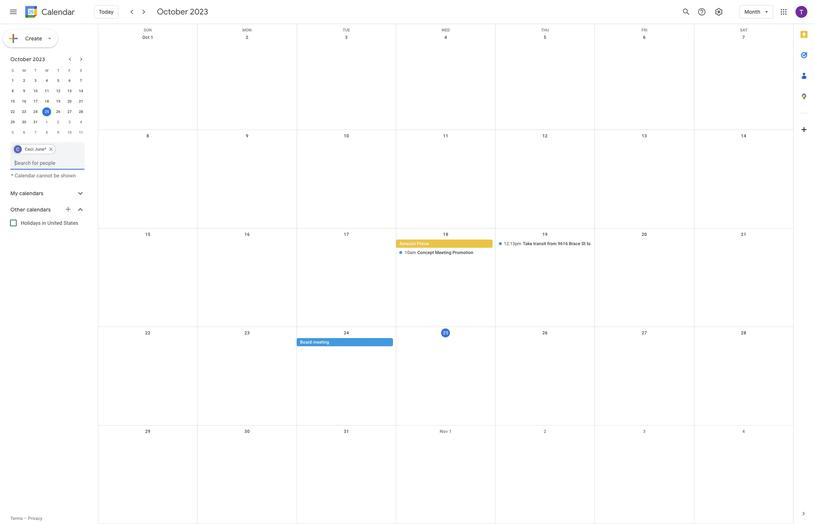 Task type: vqa. For each thing, say whether or not it's contained in the screenshot.
top 22
yes



Task type: describe. For each thing, give the bounding box(es) containing it.
create
[[25, 35, 42, 42]]

row containing s
[[7, 65, 87, 76]]

–
[[24, 516, 27, 521]]

1 horizontal spatial october
[[157, 7, 188, 17]]

16 inside grid
[[245, 232, 250, 237]]

oct 1
[[142, 35, 153, 40]]

* for *
[[45, 147, 46, 152]]

states
[[64, 220, 78, 226]]

1 horizontal spatial 22
[[145, 331, 151, 336]]

25 inside cell
[[45, 110, 49, 114]]

23 element
[[20, 107, 29, 116]]

nov
[[440, 429, 448, 434]]

m
[[22, 68, 26, 72]]

20 inside grid
[[68, 99, 72, 103]]

12:13pm
[[504, 241, 522, 246]]

1 right nov
[[449, 429, 452, 434]]

meeting
[[435, 250, 452, 255]]

18 inside 18 element
[[45, 99, 49, 103]]

from
[[548, 241, 557, 246]]

1 right oct on the top
[[151, 35, 153, 40]]

19 element
[[54, 97, 63, 106]]

30 for 1
[[22, 120, 26, 124]]

november 2 element
[[54, 118, 63, 127]]

19 inside october 2023 grid
[[56, 99, 60, 103]]

25 cell
[[41, 107, 53, 117]]

nov 1
[[440, 429, 452, 434]]

tue
[[343, 28, 350, 33]]

november 9 element
[[54, 128, 63, 137]]

5 for 1
[[57, 79, 59, 83]]

11 for sun
[[443, 133, 449, 139]]

13 for sun
[[642, 133, 647, 139]]

14 for sun
[[742, 133, 747, 139]]

promotion
[[453, 250, 474, 255]]

terms – privacy
[[10, 516, 42, 521]]

ceci june, selected option
[[12, 143, 56, 155]]

11 for october 2023
[[45, 89, 49, 93]]

my
[[10, 190, 18, 197]]

mon
[[243, 28, 252, 33]]

* for * calendar cannot be shown
[[11, 173, 13, 179]]

ford
[[605, 241, 614, 246]]

hospital
[[615, 241, 632, 246]]

wed
[[442, 28, 450, 33]]

amazon prime button
[[396, 240, 493, 248]]

7 inside 'november 7' element
[[34, 130, 37, 135]]

18 inside grid
[[443, 232, 449, 237]]

my calendars
[[10, 190, 43, 197]]

5 for oct 1
[[544, 35, 547, 40]]

other calendars button
[[1, 204, 92, 216]]

shown
[[61, 173, 76, 179]]

calendars for my calendars
[[19, 190, 43, 197]]

thu
[[541, 28, 550, 33]]

grid containing oct 1
[[98, 24, 794, 524]]

calendars for other calendars
[[27, 206, 51, 213]]

1 vertical spatial october 2023
[[10, 56, 45, 63]]

calendar heading
[[40, 7, 75, 17]]

1 horizontal spatial 17
[[344, 232, 349, 237]]

6 for oct 1
[[644, 35, 646, 40]]

24 inside grid
[[344, 331, 349, 336]]

board meeting button
[[297, 338, 393, 347]]

2 vertical spatial 5
[[12, 130, 14, 135]]

0 horizontal spatial 2023
[[33, 56, 45, 63]]

1 vertical spatial 26
[[543, 331, 548, 336]]

create button
[[3, 30, 58, 47]]

13 element
[[65, 87, 74, 96]]

november 6 element
[[20, 128, 29, 137]]

15 inside october 2023 grid
[[11, 99, 15, 103]]

1 inside the november 1 element
[[46, 120, 48, 124]]

1 horizontal spatial 19
[[543, 232, 548, 237]]

1 s from the left
[[12, 68, 14, 72]]

1 horizontal spatial october 2023
[[157, 7, 208, 17]]

concept
[[418, 250, 434, 255]]

f
[[69, 68, 71, 72]]

prime
[[417, 241, 429, 246]]

1 vertical spatial 27
[[642, 331, 647, 336]]

9 for sun
[[246, 133, 249, 139]]

privacy link
[[28, 516, 42, 521]]

20 element
[[65, 97, 74, 106]]

0 vertical spatial 2023
[[190, 7, 208, 17]]

november 5 element
[[8, 128, 17, 137]]

row containing 1
[[7, 76, 87, 86]]

united
[[47, 220, 62, 226]]

7 for oct 1
[[743, 35, 746, 40]]

21 inside 'element'
[[79, 99, 83, 103]]

other
[[10, 206, 25, 213]]

1 vertical spatial october
[[10, 56, 31, 63]]

add other calendars image
[[64, 206, 72, 213]]

november 3 element
[[65, 118, 74, 127]]

2 t from the left
[[57, 68, 59, 72]]

sun
[[144, 28, 152, 33]]

26 inside october 2023 grid
[[56, 110, 60, 114]]

16 inside row group
[[22, 99, 26, 103]]

1 horizontal spatial 15
[[145, 232, 151, 237]]

november 1 element
[[42, 118, 51, 127]]

14 element
[[77, 87, 85, 96]]

terms
[[10, 516, 23, 521]]

31 element
[[31, 118, 40, 127]]

18 element
[[42, 97, 51, 106]]

14 for october 2023
[[79, 89, 83, 93]]

22 inside october 2023 grid
[[11, 110, 15, 114]]

1 vertical spatial 20
[[642, 232, 647, 237]]

6 for 1
[[69, 79, 71, 83]]

november 7 element
[[31, 128, 40, 137]]

29 for nov 1
[[145, 429, 151, 434]]

16 element
[[20, 97, 29, 106]]

transit
[[534, 241, 546, 246]]

none search field containing * calendar cannot be shown
[[0, 139, 92, 179]]

2 s from the left
[[80, 68, 82, 72]]

holidays
[[21, 220, 41, 226]]

to
[[587, 241, 591, 246]]

31 for 1
[[33, 120, 38, 124]]



Task type: locate. For each thing, give the bounding box(es) containing it.
s right f
[[80, 68, 82, 72]]

15
[[11, 99, 15, 103], [145, 232, 151, 237]]

0 vertical spatial 24
[[33, 110, 38, 114]]

october
[[157, 7, 188, 17], [10, 56, 31, 63]]

0 horizontal spatial 26
[[56, 110, 60, 114]]

1 vertical spatial 29
[[145, 429, 151, 434]]

5 up 12 element
[[57, 79, 59, 83]]

18
[[45, 99, 49, 103], [443, 232, 449, 237]]

6
[[644, 35, 646, 40], [69, 79, 71, 83], [23, 130, 25, 135]]

19 down 12 element
[[56, 99, 60, 103]]

9 inside november 9 element
[[57, 130, 59, 135]]

10 inside "10" element
[[33, 89, 38, 93]]

29
[[11, 120, 15, 124], [145, 429, 151, 434]]

row group
[[7, 76, 87, 138]]

1 vertical spatial 16
[[245, 232, 250, 237]]

november 11 element
[[77, 128, 85, 137]]

board
[[300, 340, 312, 345]]

1 horizontal spatial 25
[[443, 331, 449, 336]]

1 vertical spatial 30
[[245, 429, 250, 434]]

6 down 30 element
[[23, 130, 25, 135]]

0 vertical spatial 16
[[22, 99, 26, 103]]

0 horizontal spatial 6
[[23, 130, 25, 135]]

1
[[151, 35, 153, 40], [12, 79, 14, 83], [46, 120, 48, 124], [449, 429, 452, 434]]

privacy
[[28, 516, 42, 521]]

1 vertical spatial 15
[[145, 232, 151, 237]]

row containing sun
[[98, 24, 794, 33]]

terms link
[[10, 516, 23, 521]]

24 up board meeting button
[[344, 331, 349, 336]]

1 horizontal spatial 29
[[145, 429, 151, 434]]

1 vertical spatial 28
[[742, 331, 747, 336]]

w
[[45, 68, 49, 72]]

0 horizontal spatial 11
[[45, 89, 49, 93]]

10am concept meeting promotion
[[405, 250, 474, 255]]

0 horizontal spatial 28
[[79, 110, 83, 114]]

row group containing 1
[[7, 76, 87, 138]]

2
[[246, 35, 249, 40], [23, 79, 25, 83], [57, 120, 59, 124], [544, 429, 547, 434]]

1 vertical spatial 2023
[[33, 56, 45, 63]]

10 element
[[31, 87, 40, 96]]

26
[[56, 110, 60, 114], [543, 331, 548, 336]]

cell containing amazon prime
[[396, 240, 496, 258]]

0 vertical spatial 20
[[68, 99, 72, 103]]

henry
[[592, 241, 604, 246]]

meeting
[[313, 340, 329, 345]]

2 horizontal spatial 9
[[246, 133, 249, 139]]

29 element
[[8, 118, 17, 127]]

0 horizontal spatial 21
[[79, 99, 83, 103]]

1 vertical spatial calendar
[[15, 173, 35, 179]]

amazon
[[400, 241, 416, 246]]

10 for sun
[[344, 133, 349, 139]]

1 down 25, today element
[[46, 120, 48, 124]]

1 horizontal spatial 21
[[742, 232, 747, 237]]

0 horizontal spatial 29
[[11, 120, 15, 124]]

1 vertical spatial *
[[11, 173, 13, 179]]

1 vertical spatial 24
[[344, 331, 349, 336]]

0 horizontal spatial 27
[[68, 110, 72, 114]]

11 inside 11 element
[[45, 89, 49, 93]]

november 8 element
[[42, 128, 51, 137]]

0 vertical spatial october 2023
[[157, 7, 208, 17]]

24
[[33, 110, 38, 114], [344, 331, 349, 336]]

0 horizontal spatial 30
[[22, 120, 26, 124]]

* up search for people text field
[[45, 147, 46, 152]]

0 horizontal spatial 18
[[45, 99, 49, 103]]

13
[[68, 89, 72, 93], [642, 133, 647, 139]]

1 vertical spatial calendars
[[27, 206, 51, 213]]

7 down 31 element
[[34, 130, 37, 135]]

0 horizontal spatial *
[[11, 173, 13, 179]]

0 horizontal spatial 12
[[56, 89, 60, 93]]

18 up amazon prime button
[[443, 232, 449, 237]]

30 for nov 1
[[245, 429, 250, 434]]

1 vertical spatial 12
[[543, 133, 548, 139]]

1 vertical spatial 13
[[642, 133, 647, 139]]

2 vertical spatial 7
[[34, 130, 37, 135]]

12 element
[[54, 87, 63, 96]]

14 inside october 2023 grid
[[79, 89, 83, 93]]

0 horizontal spatial october
[[10, 56, 31, 63]]

5
[[544, 35, 547, 40], [57, 79, 59, 83], [12, 130, 14, 135]]

1 horizontal spatial 14
[[742, 133, 747, 139]]

7 down sat
[[743, 35, 746, 40]]

calendar inside search box
[[15, 173, 35, 179]]

31 for nov 1
[[344, 429, 349, 434]]

tab list
[[794, 24, 815, 504]]

24 element
[[31, 107, 40, 116]]

* calendar cannot be shown
[[11, 173, 76, 179]]

0 vertical spatial 25
[[45, 110, 49, 114]]

29 inside october 2023 grid
[[11, 120, 15, 124]]

0 horizontal spatial 25
[[45, 110, 49, 114]]

0 horizontal spatial 17
[[33, 99, 38, 103]]

2 horizontal spatial 6
[[644, 35, 646, 40]]

7 up 14 element
[[80, 79, 82, 83]]

3
[[345, 35, 348, 40], [34, 79, 37, 83], [69, 120, 71, 124], [644, 429, 646, 434]]

30
[[22, 120, 26, 124], [245, 429, 250, 434]]

6 down fri
[[644, 35, 646, 40]]

board meeting
[[300, 340, 329, 345]]

main drawer image
[[9, 7, 18, 16]]

13 for october 2023
[[68, 89, 72, 93]]

t
[[34, 68, 37, 72], [57, 68, 59, 72]]

12 inside october 2023 grid
[[56, 89, 60, 93]]

* up my
[[11, 173, 13, 179]]

0 vertical spatial 23
[[22, 110, 26, 114]]

17
[[33, 99, 38, 103], [344, 232, 349, 237]]

0 horizontal spatial 19
[[56, 99, 60, 103]]

7
[[743, 35, 746, 40], [80, 79, 82, 83], [34, 130, 37, 135]]

5 down 29 element
[[12, 130, 14, 135]]

28
[[79, 110, 83, 114], [742, 331, 747, 336]]

31
[[33, 120, 38, 124], [344, 429, 349, 434]]

0 horizontal spatial t
[[34, 68, 37, 72]]

0 horizontal spatial 8
[[12, 89, 14, 93]]

28 inside grid
[[742, 331, 747, 336]]

12
[[56, 89, 60, 93], [543, 133, 548, 139]]

5 down thu
[[544, 35, 547, 40]]

0 horizontal spatial 7
[[34, 130, 37, 135]]

0 vertical spatial 5
[[544, 35, 547, 40]]

10 inside grid
[[344, 133, 349, 139]]

4
[[445, 35, 447, 40], [46, 79, 48, 83], [80, 120, 82, 124], [743, 429, 746, 434]]

st
[[582, 241, 586, 246]]

2 horizontal spatial 7
[[743, 35, 746, 40]]

9 for october 2023
[[23, 89, 25, 93]]

1 horizontal spatial 31
[[344, 429, 349, 434]]

oct
[[142, 35, 150, 40]]

19
[[56, 99, 60, 103], [543, 232, 548, 237]]

8 for sun
[[147, 133, 149, 139]]

1 up 15 element
[[12, 79, 14, 83]]

amazon prime
[[400, 241, 429, 246]]

month button
[[740, 3, 774, 21]]

1 vertical spatial 14
[[742, 133, 747, 139]]

0 horizontal spatial 20
[[68, 99, 72, 103]]

2 horizontal spatial 10
[[344, 133, 349, 139]]

today button
[[94, 3, 118, 21]]

12 for october 2023
[[56, 89, 60, 93]]

0 vertical spatial 17
[[33, 99, 38, 103]]

1 vertical spatial 5
[[57, 79, 59, 83]]

19 up transit
[[543, 232, 548, 237]]

9
[[23, 89, 25, 93], [57, 130, 59, 135], [246, 133, 249, 139]]

11 element
[[42, 87, 51, 96]]

1 vertical spatial 7
[[80, 79, 82, 83]]

Search for people text field
[[15, 156, 80, 170]]

0 vertical spatial 22
[[11, 110, 15, 114]]

october 2023
[[157, 7, 208, 17], [10, 56, 45, 63]]

0 vertical spatial 28
[[79, 110, 83, 114]]

12 for sun
[[543, 133, 548, 139]]

calendar
[[42, 7, 75, 17], [15, 173, 35, 179]]

1 horizontal spatial 18
[[443, 232, 449, 237]]

month
[[745, 9, 761, 15]]

25 inside grid
[[443, 331, 449, 336]]

calendars up in
[[27, 206, 51, 213]]

row
[[98, 24, 794, 33], [98, 32, 794, 130], [7, 65, 87, 76], [7, 76, 87, 86], [7, 86, 87, 96], [7, 96, 87, 107], [7, 107, 87, 117], [7, 117, 87, 128], [7, 128, 87, 138], [98, 130, 794, 229], [98, 229, 794, 327], [98, 327, 794, 426], [98, 426, 794, 524]]

0 horizontal spatial 24
[[33, 110, 38, 114]]

0 horizontal spatial 23
[[22, 110, 26, 114]]

0 horizontal spatial calendar
[[15, 173, 35, 179]]

1 horizontal spatial calendar
[[42, 7, 75, 17]]

7 for 1
[[80, 79, 82, 83]]

1 horizontal spatial 2023
[[190, 7, 208, 17]]

0 horizontal spatial 16
[[22, 99, 26, 103]]

29 for 1
[[11, 120, 15, 124]]

13 inside october 2023 grid
[[68, 89, 72, 93]]

1 vertical spatial 17
[[344, 232, 349, 237]]

0 vertical spatial calendars
[[19, 190, 43, 197]]

22 element
[[8, 107, 17, 116]]

row containing oct 1
[[98, 32, 794, 130]]

1 horizontal spatial 12
[[543, 133, 548, 139]]

27 inside october 2023 grid
[[68, 110, 72, 114]]

0 vertical spatial 30
[[22, 120, 26, 124]]

10am
[[405, 250, 416, 255]]

14
[[79, 89, 83, 93], [742, 133, 747, 139]]

11 inside grid
[[443, 133, 449, 139]]

2023
[[190, 7, 208, 17], [33, 56, 45, 63]]

15 element
[[8, 97, 17, 106]]

23 inside grid
[[245, 331, 250, 336]]

28 element
[[77, 107, 85, 116]]

None search field
[[0, 139, 92, 179]]

t left w
[[34, 68, 37, 72]]

row containing 5
[[7, 128, 87, 138]]

0 horizontal spatial 10
[[33, 89, 38, 93]]

calendars up other calendars
[[19, 190, 43, 197]]

0 vertical spatial 6
[[644, 35, 646, 40]]

2 vertical spatial 6
[[23, 130, 25, 135]]

16
[[22, 99, 26, 103], [245, 232, 250, 237]]

12:13pm take transit from 9616 brace st to henry ford hospital
[[504, 241, 632, 246]]

25
[[45, 110, 49, 114], [443, 331, 449, 336]]

1 vertical spatial 6
[[69, 79, 71, 83]]

selected people list box
[[10, 142, 85, 156]]

21
[[79, 99, 83, 103], [742, 232, 747, 237]]

30 element
[[20, 118, 29, 127]]

25, today element
[[42, 107, 51, 116]]

30 inside grid
[[245, 429, 250, 434]]

10 inside november 10 element
[[68, 130, 72, 135]]

23 inside row group
[[22, 110, 26, 114]]

2 horizontal spatial 8
[[147, 133, 149, 139]]

11
[[45, 89, 49, 93], [79, 130, 83, 135], [443, 133, 449, 139]]

calendars
[[19, 190, 43, 197], [27, 206, 51, 213]]

0 vertical spatial calendar
[[42, 7, 75, 17]]

22
[[11, 110, 15, 114], [145, 331, 151, 336]]

cannot
[[36, 173, 52, 179]]

1 t from the left
[[34, 68, 37, 72]]

18 down 11 element
[[45, 99, 49, 103]]

today
[[99, 9, 114, 15]]

1 vertical spatial 31
[[344, 429, 349, 434]]

brace
[[569, 241, 581, 246]]

0 vertical spatial october
[[157, 7, 188, 17]]

0 vertical spatial 14
[[79, 89, 83, 93]]

fri
[[642, 28, 648, 33]]

1 horizontal spatial 26
[[543, 331, 548, 336]]

24 inside "element"
[[33, 110, 38, 114]]

0 vertical spatial 15
[[11, 99, 15, 103]]

t left f
[[57, 68, 59, 72]]

0 vertical spatial 21
[[79, 99, 83, 103]]

sat
[[741, 28, 748, 33]]

1 horizontal spatial 16
[[245, 232, 250, 237]]

8
[[12, 89, 14, 93], [46, 130, 48, 135], [147, 133, 149, 139]]

10 for october 2023
[[33, 89, 38, 93]]

1 vertical spatial 21
[[742, 232, 747, 237]]

21 element
[[77, 97, 85, 106]]

s
[[12, 68, 14, 72], [80, 68, 82, 72]]

24 down the "17" "element"
[[33, 110, 38, 114]]

in
[[42, 220, 46, 226]]

1 horizontal spatial *
[[45, 147, 46, 152]]

0 vertical spatial 12
[[56, 89, 60, 93]]

calendar up my calendars
[[15, 173, 35, 179]]

20
[[68, 99, 72, 103], [642, 232, 647, 237]]

27
[[68, 110, 72, 114], [642, 331, 647, 336]]

cell
[[98, 240, 198, 258], [198, 240, 297, 258], [297, 240, 396, 258], [396, 240, 496, 258], [595, 240, 695, 258], [98, 338, 198, 347], [198, 338, 297, 347], [396, 338, 496, 347], [595, 338, 695, 347]]

8 inside row
[[46, 130, 48, 135]]

holidays in united states
[[21, 220, 78, 226]]

1 horizontal spatial 30
[[245, 429, 250, 434]]

take
[[523, 241, 533, 246]]

8 inside grid
[[147, 133, 149, 139]]

1 vertical spatial 25
[[443, 331, 449, 336]]

s left "m"
[[12, 68, 14, 72]]

october 2023 grid
[[7, 65, 87, 138]]

november 10 element
[[65, 128, 74, 137]]

2 horizontal spatial 5
[[544, 35, 547, 40]]

1 horizontal spatial t
[[57, 68, 59, 72]]

0 vertical spatial *
[[45, 147, 46, 152]]

grid
[[98, 24, 794, 524]]

be
[[54, 173, 59, 179]]

* inside 'ceci june, selected' option
[[45, 147, 46, 152]]

0 vertical spatial 29
[[11, 120, 15, 124]]

7 inside grid
[[743, 35, 746, 40]]

calendar up create
[[42, 7, 75, 17]]

0 vertical spatial 18
[[45, 99, 49, 103]]

calendar element
[[24, 4, 75, 21]]

17 inside "element"
[[33, 99, 38, 103]]

17 element
[[31, 97, 40, 106]]

8 for october 2023
[[12, 89, 14, 93]]

10
[[33, 89, 38, 93], [68, 130, 72, 135], [344, 133, 349, 139]]

my calendars button
[[1, 188, 92, 199]]

26 element
[[54, 107, 63, 116]]

0 vertical spatial 27
[[68, 110, 72, 114]]

27 element
[[65, 107, 74, 116]]

28 inside 28 element
[[79, 110, 83, 114]]

other calendars
[[10, 206, 51, 213]]

30 inside row group
[[22, 120, 26, 124]]

1 horizontal spatial 10
[[68, 130, 72, 135]]

9616
[[558, 241, 568, 246]]

november 4 element
[[77, 118, 85, 127]]

settings menu image
[[715, 7, 724, 16]]

6 inside grid
[[644, 35, 646, 40]]

0 horizontal spatial 15
[[11, 99, 15, 103]]

31 inside october 2023 grid
[[33, 120, 38, 124]]

6 down f
[[69, 79, 71, 83]]

11 inside november 11 element
[[79, 130, 83, 135]]

*
[[45, 147, 46, 152], [11, 173, 13, 179]]



